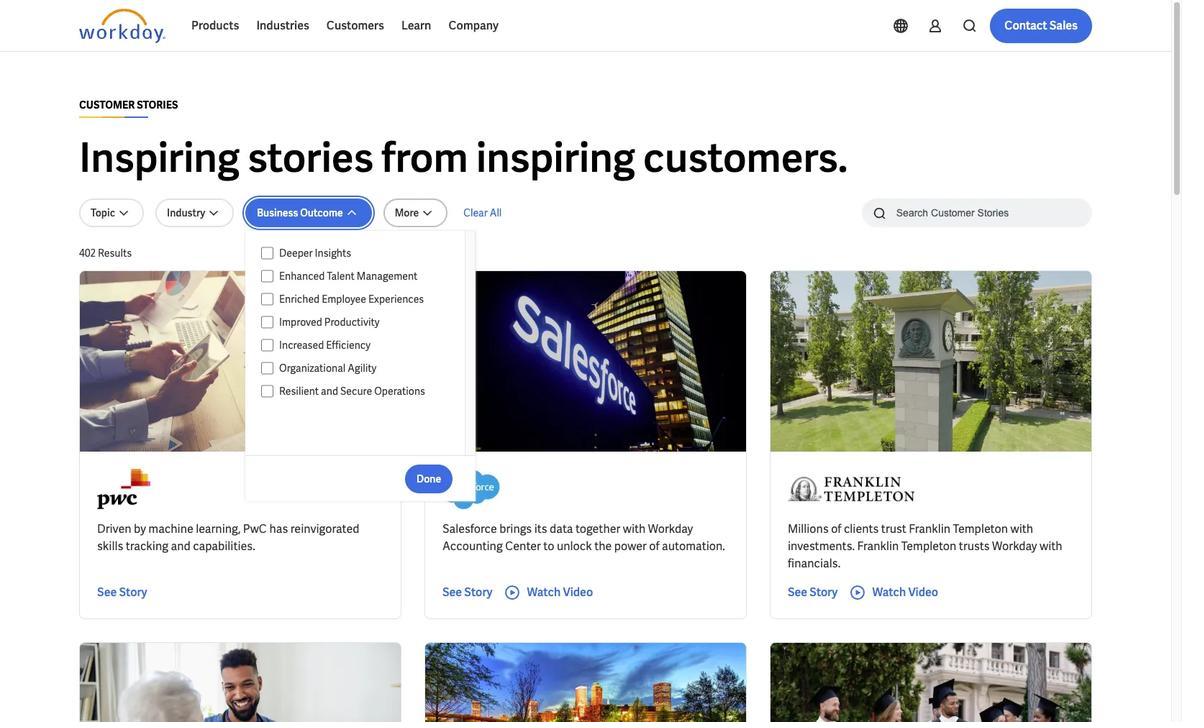 Task type: describe. For each thing, give the bounding box(es) containing it.
of inside millions of clients trust franklin templeton with investments. franklin templeton trusts workday with financials.
[[831, 522, 842, 537]]

2 horizontal spatial with
[[1040, 539, 1063, 554]]

trust
[[881, 522, 907, 537]]

story for salesforce brings its data together with workday accounting center to unlock the power of automation.
[[464, 585, 493, 600]]

reinvigorated
[[291, 522, 359, 537]]

watch video link for center
[[504, 584, 593, 602]]

see story for millions of clients trust franklin templeton with investments. franklin templeton trusts workday with financials.
[[788, 585, 838, 600]]

1 horizontal spatial with
[[1011, 522, 1033, 537]]

all
[[490, 207, 502, 219]]

watch for franklin
[[872, 585, 906, 600]]

customer
[[79, 99, 135, 112]]

industries
[[256, 18, 309, 33]]

clear
[[464, 207, 488, 219]]

industry
[[167, 207, 205, 219]]

automation.
[[662, 539, 725, 554]]

agility
[[348, 362, 376, 375]]

pwc
[[243, 522, 267, 537]]

resilient
[[279, 385, 319, 398]]

tracking
[[126, 539, 168, 554]]

sales
[[1050, 18, 1078, 33]]

from
[[382, 132, 468, 184]]

talent
[[327, 270, 355, 283]]

improved productivity link
[[273, 314, 451, 331]]

increased
[[279, 339, 324, 352]]

clear all
[[464, 207, 502, 219]]

done
[[417, 472, 441, 485]]

resilient and secure operations link
[[273, 383, 451, 400]]

go to the homepage image
[[79, 9, 166, 43]]

by
[[134, 522, 146, 537]]

deeper
[[279, 247, 313, 260]]

workday inside millions of clients trust franklin templeton with investments. franklin templeton trusts workday with financials.
[[992, 539, 1037, 554]]

organizational agility link
[[273, 360, 451, 377]]

efficiency
[[326, 339, 371, 352]]

watch video for templeton
[[872, 585, 938, 600]]

accounting
[[442, 539, 503, 554]]

topic button
[[79, 199, 144, 227]]

business outcome button
[[246, 199, 372, 227]]

has
[[269, 522, 288, 537]]

salesforce brings its data together with workday accounting center to unlock the power of automation.
[[442, 522, 725, 554]]

resilient and secure operations
[[279, 385, 425, 398]]

1 see story link from the left
[[97, 584, 147, 602]]

of inside 'salesforce brings its data together with workday accounting center to unlock the power of automation.'
[[649, 539, 660, 554]]

with inside 'salesforce brings its data together with workday accounting center to unlock the power of automation.'
[[623, 522, 646, 537]]

customer stories
[[79, 99, 178, 112]]

to
[[544, 539, 554, 554]]

operations
[[374, 385, 425, 398]]

more
[[395, 207, 419, 219]]

business
[[257, 207, 298, 219]]

topic
[[91, 207, 115, 219]]

customers
[[327, 18, 384, 33]]

enhanced
[[279, 270, 325, 283]]

watch for center
[[527, 585, 561, 600]]

learn
[[401, 18, 431, 33]]

clear all button
[[459, 199, 506, 227]]

its
[[534, 522, 547, 537]]

enriched employee experiences
[[279, 293, 424, 306]]

more button
[[383, 199, 448, 227]]

increased efficiency link
[[273, 337, 451, 354]]

1 vertical spatial templeton
[[902, 539, 957, 554]]

see story link for salesforce brings its data together with workday accounting center to unlock the power of automation.
[[442, 584, 493, 602]]

millions
[[788, 522, 829, 537]]

done button
[[405, 464, 453, 493]]

clients
[[844, 522, 879, 537]]

enhanced talent management
[[279, 270, 418, 283]]

0 vertical spatial franklin
[[909, 522, 951, 537]]

contact sales
[[1005, 18, 1078, 33]]

see for millions of clients trust franklin templeton with investments. franklin templeton trusts workday with financials.
[[788, 585, 807, 600]]

experiences
[[368, 293, 424, 306]]

investments.
[[788, 539, 855, 554]]



Task type: locate. For each thing, give the bounding box(es) containing it.
2 video from the left
[[908, 585, 938, 600]]

enhanced talent management link
[[273, 268, 451, 285]]

see
[[97, 585, 117, 600], [442, 585, 462, 600], [788, 585, 807, 600]]

millions of clients trust franklin templeton with investments. franklin templeton trusts workday with financials.
[[788, 522, 1063, 571]]

and inside driven by machine learning, pwc has reinvigorated skills tracking and capabilities.
[[171, 539, 191, 554]]

0 vertical spatial templeton
[[953, 522, 1008, 537]]

organizational
[[279, 362, 346, 375]]

watch down the to
[[527, 585, 561, 600]]

inspiring
[[79, 132, 240, 184]]

products button
[[183, 9, 248, 43]]

1 horizontal spatial of
[[831, 522, 842, 537]]

1 horizontal spatial watch video link
[[849, 584, 938, 602]]

see story link
[[97, 584, 147, 602], [442, 584, 493, 602], [788, 584, 838, 602]]

watch video link down millions of clients trust franklin templeton with investments. franklin templeton trusts workday with financials.
[[849, 584, 938, 602]]

see down accounting
[[442, 585, 462, 600]]

story down the financials.
[[810, 585, 838, 600]]

see story for salesforce brings its data together with workday accounting center to unlock the power of automation.
[[442, 585, 493, 600]]

1 see from the left
[[97, 585, 117, 600]]

1 horizontal spatial and
[[321, 385, 338, 398]]

video down millions of clients trust franklin templeton with investments. franklin templeton trusts workday with financials.
[[908, 585, 938, 600]]

see down skills
[[97, 585, 117, 600]]

1 horizontal spatial video
[[908, 585, 938, 600]]

customers.
[[643, 132, 848, 184]]

of up investments. at the bottom of page
[[831, 522, 842, 537]]

improved productivity
[[279, 316, 380, 329]]

increased efficiency
[[279, 339, 371, 352]]

watch video link for franklin
[[849, 584, 938, 602]]

watch video down the to
[[527, 585, 593, 600]]

productivity
[[324, 316, 380, 329]]

templeton down trust
[[902, 539, 957, 554]]

data
[[550, 522, 573, 537]]

contact
[[1005, 18, 1047, 33]]

learning,
[[196, 522, 241, 537]]

watch video for to
[[527, 585, 593, 600]]

contact sales link
[[990, 9, 1092, 43]]

watch video link
[[504, 584, 593, 602], [849, 584, 938, 602]]

and down machine
[[171, 539, 191, 554]]

0 vertical spatial workday
[[648, 522, 693, 537]]

machine
[[148, 522, 193, 537]]

salesforce
[[442, 522, 497, 537]]

2 horizontal spatial see story link
[[788, 584, 838, 602]]

the
[[594, 539, 612, 554]]

trusts
[[959, 539, 990, 554]]

1 horizontal spatial story
[[464, 585, 493, 600]]

3 see story link from the left
[[788, 584, 838, 602]]

1 horizontal spatial see story
[[442, 585, 493, 600]]

story for millions of clients trust franklin templeton with investments. franklin templeton trusts workday with financials.
[[810, 585, 838, 600]]

driven by machine learning, pwc has reinvigorated skills tracking and capabilities.
[[97, 522, 359, 554]]

and inside the resilient and secure operations link
[[321, 385, 338, 398]]

None checkbox
[[261, 270, 273, 283], [261, 293, 273, 306], [261, 316, 273, 329], [261, 362, 273, 375], [261, 385, 273, 398], [261, 270, 273, 283], [261, 293, 273, 306], [261, 316, 273, 329], [261, 362, 273, 375], [261, 385, 273, 398]]

watch video link down the to
[[504, 584, 593, 602]]

industries button
[[248, 9, 318, 43]]

franklin right trust
[[909, 522, 951, 537]]

results
[[98, 247, 132, 260]]

power
[[614, 539, 647, 554]]

driven
[[97, 522, 131, 537]]

see down the financials.
[[788, 585, 807, 600]]

1 vertical spatial of
[[649, 539, 660, 554]]

deeper insights
[[279, 247, 351, 260]]

None checkbox
[[261, 247, 273, 260], [261, 339, 273, 352], [261, 247, 273, 260], [261, 339, 273, 352]]

0 horizontal spatial see story
[[97, 585, 147, 600]]

company button
[[440, 9, 507, 43]]

story down the tracking
[[119, 585, 147, 600]]

3 see story from the left
[[788, 585, 838, 600]]

workday right trusts
[[992, 539, 1037, 554]]

templeton up trusts
[[953, 522, 1008, 537]]

industry button
[[155, 199, 234, 227]]

pricewaterhousecoopers global licensing services corporation (pwc) image
[[97, 469, 150, 509]]

2 story from the left
[[464, 585, 493, 600]]

secure
[[340, 385, 372, 398]]

0 horizontal spatial watch video
[[527, 585, 593, 600]]

story
[[119, 585, 147, 600], [464, 585, 493, 600], [810, 585, 838, 600]]

402 results
[[79, 247, 132, 260]]

1 watch video from the left
[[527, 585, 593, 600]]

0 vertical spatial of
[[831, 522, 842, 537]]

enriched
[[279, 293, 320, 306]]

insights
[[315, 247, 351, 260]]

see story down accounting
[[442, 585, 493, 600]]

1 horizontal spatial see story link
[[442, 584, 493, 602]]

salesforce.com image
[[442, 469, 500, 509]]

see story link for millions of clients trust franklin templeton with investments. franklin templeton trusts workday with financials.
[[788, 584, 838, 602]]

Search Customer Stories text field
[[888, 200, 1064, 225]]

franklin
[[909, 522, 951, 537], [857, 539, 899, 554]]

0 horizontal spatial story
[[119, 585, 147, 600]]

financials.
[[788, 556, 841, 571]]

company
[[449, 18, 499, 33]]

management
[[357, 270, 418, 283]]

stories
[[137, 99, 178, 112]]

see story link down accounting
[[442, 584, 493, 602]]

watch video
[[527, 585, 593, 600], [872, 585, 938, 600]]

1 vertical spatial franklin
[[857, 539, 899, 554]]

2 horizontal spatial see
[[788, 585, 807, 600]]

1 watch video link from the left
[[504, 584, 593, 602]]

templeton
[[953, 522, 1008, 537], [902, 539, 957, 554]]

1 vertical spatial and
[[171, 539, 191, 554]]

outcome
[[300, 207, 343, 219]]

1 horizontal spatial watch video
[[872, 585, 938, 600]]

see story
[[97, 585, 147, 600], [442, 585, 493, 600], [788, 585, 838, 600]]

employee
[[322, 293, 366, 306]]

402
[[79, 247, 96, 260]]

0 vertical spatial and
[[321, 385, 338, 398]]

products
[[191, 18, 239, 33]]

1 see story from the left
[[97, 585, 147, 600]]

inspiring stories from inspiring customers.
[[79, 132, 848, 184]]

2 horizontal spatial story
[[810, 585, 838, 600]]

skills
[[97, 539, 123, 554]]

see story down the financials.
[[788, 585, 838, 600]]

0 horizontal spatial video
[[563, 585, 593, 600]]

organizational agility
[[279, 362, 376, 375]]

watch
[[527, 585, 561, 600], [872, 585, 906, 600]]

2 see story from the left
[[442, 585, 493, 600]]

story down accounting
[[464, 585, 493, 600]]

2 watch video from the left
[[872, 585, 938, 600]]

see story link down skills
[[97, 584, 147, 602]]

unlock
[[557, 539, 592, 554]]

0 horizontal spatial see story link
[[97, 584, 147, 602]]

1 horizontal spatial see
[[442, 585, 462, 600]]

2 see story link from the left
[[442, 584, 493, 602]]

inspiring
[[476, 132, 635, 184]]

workday inside 'salesforce brings its data together with workday accounting center to unlock the power of automation.'
[[648, 522, 693, 537]]

of right the power
[[649, 539, 660, 554]]

1 horizontal spatial franklin
[[909, 522, 951, 537]]

3 see from the left
[[788, 585, 807, 600]]

business outcome
[[257, 207, 343, 219]]

video down unlock
[[563, 585, 593, 600]]

improved
[[279, 316, 322, 329]]

of
[[831, 522, 842, 537], [649, 539, 660, 554]]

stories
[[248, 132, 374, 184]]

2 horizontal spatial see story
[[788, 585, 838, 600]]

2 see from the left
[[442, 585, 462, 600]]

1 story from the left
[[119, 585, 147, 600]]

and down organizational agility
[[321, 385, 338, 398]]

watch down millions of clients trust franklin templeton with investments. franklin templeton trusts workday with financials.
[[872, 585, 906, 600]]

workday up "automation." at right bottom
[[648, 522, 693, 537]]

and
[[321, 385, 338, 398], [171, 539, 191, 554]]

see for salesforce brings its data together with workday accounting center to unlock the power of automation.
[[442, 585, 462, 600]]

capabilities.
[[193, 539, 255, 554]]

with
[[623, 522, 646, 537], [1011, 522, 1033, 537], [1040, 539, 1063, 554]]

3 story from the left
[[810, 585, 838, 600]]

0 horizontal spatial with
[[623, 522, 646, 537]]

franklin templeton companies, llc image
[[788, 469, 914, 509]]

1 horizontal spatial workday
[[992, 539, 1037, 554]]

enriched employee experiences link
[[273, 291, 451, 308]]

0 horizontal spatial watch
[[527, 585, 561, 600]]

deeper insights link
[[273, 245, 451, 262]]

0 horizontal spatial see
[[97, 585, 117, 600]]

2 watch video link from the left
[[849, 584, 938, 602]]

0 horizontal spatial watch video link
[[504, 584, 593, 602]]

1 video from the left
[[563, 585, 593, 600]]

2 watch from the left
[[872, 585, 906, 600]]

video for to
[[563, 585, 593, 600]]

0 horizontal spatial workday
[[648, 522, 693, 537]]

customers button
[[318, 9, 393, 43]]

1 vertical spatial workday
[[992, 539, 1037, 554]]

watch video down millions of clients trust franklin templeton with investments. franklin templeton trusts workday with financials.
[[872, 585, 938, 600]]

1 horizontal spatial watch
[[872, 585, 906, 600]]

see story link down the financials.
[[788, 584, 838, 602]]

0 horizontal spatial of
[[649, 539, 660, 554]]

center
[[505, 539, 541, 554]]

1 watch from the left
[[527, 585, 561, 600]]

brings
[[500, 522, 532, 537]]

0 horizontal spatial franklin
[[857, 539, 899, 554]]

learn button
[[393, 9, 440, 43]]

0 horizontal spatial and
[[171, 539, 191, 554]]

franklin down trust
[[857, 539, 899, 554]]

see story down skills
[[97, 585, 147, 600]]

together
[[576, 522, 621, 537]]

video for templeton
[[908, 585, 938, 600]]



Task type: vqa. For each thing, say whether or not it's contained in the screenshot.
the top SUPPLIER DIVERSITY AND ENGAGEMENT button
no



